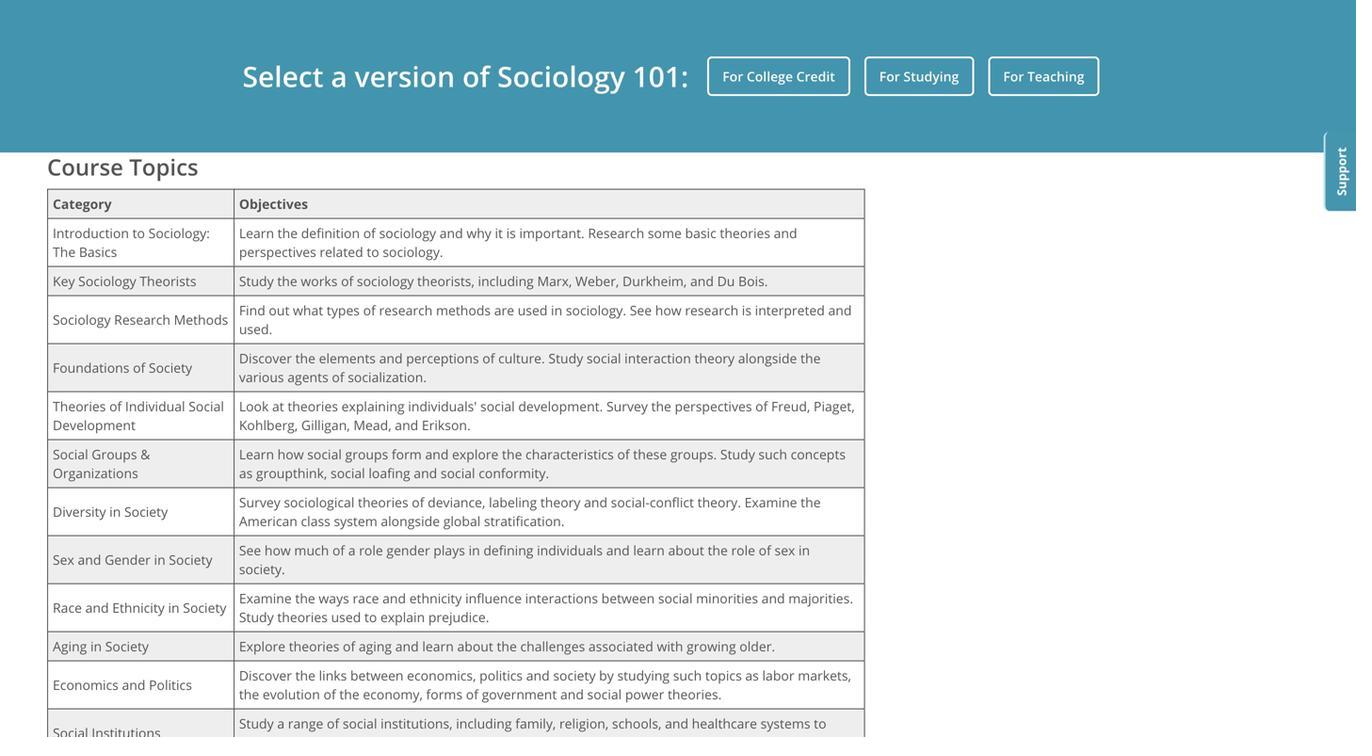 Task type: vqa. For each thing, say whether or not it's contained in the screenshot.


Task type: locate. For each thing, give the bounding box(es) containing it.
learn
[[239, 224, 274, 242], [239, 446, 274, 464]]

see down american
[[239, 542, 261, 560]]

0 vertical spatial sociology.
[[383, 243, 443, 261]]

social down discover the elements and perceptions of culture. study social interaction theory alongside the various agents of socialization.
[[480, 398, 515, 415]]

1 research from the left
[[379, 302, 433, 319]]

research inside learn the definition of sociology and why it is important. research some basic theories and perspectives related to sociology.
[[588, 224, 644, 242]]

1 horizontal spatial for
[[879, 67, 900, 85]]

1 horizontal spatial between
[[601, 590, 655, 608]]

theory.
[[697, 494, 741, 512]]

1 horizontal spatial is
[[742, 302, 751, 319]]

0 vertical spatial sociology
[[379, 224, 436, 242]]

to
[[132, 224, 145, 242], [367, 243, 379, 261], [364, 609, 377, 626], [814, 715, 826, 733]]

0 vertical spatial a
[[331, 57, 347, 96]]

links
[[319, 667, 347, 685]]

theorists
[[140, 272, 196, 290]]

1 for from the left
[[722, 67, 743, 85]]

with
[[657, 638, 683, 656]]

of left deviance,
[[412, 494, 424, 512]]

kohlberg,
[[239, 416, 298, 434]]

0 horizontal spatial perspectives
[[239, 243, 316, 261]]

1 vertical spatial explore
[[239, 734, 285, 737]]

role down system at the left of page
[[359, 542, 383, 560]]

a right select
[[331, 57, 347, 96]]

sociology. up 'theorists,'
[[383, 243, 443, 261]]

and left why
[[439, 224, 463, 242]]

credit
[[796, 67, 835, 85]]

discover inside discover the elements and perceptions of culture. study social interaction theory alongside the various agents of socialization.
[[239, 350, 292, 367]]

a inside see how much of a role gender plays in defining individuals and learn about the role of sex in society.
[[348, 542, 356, 560]]

how inside learn how social groups form and explore the characteristics of these groups. study such concepts as groupthink, social loafing and social conformity.
[[277, 446, 304, 464]]

to inside examine the ways race and ethnicity influence interactions between social minorities and majorities. study theories used to explain prejudice.
[[364, 609, 377, 626]]

the up evolution
[[295, 667, 315, 685]]

how inside find out what types of research methods are used in sociology. see how research is interpreted and used.
[[655, 302, 681, 319]]

sociology for theorists,
[[357, 272, 414, 290]]

learn down objectives
[[239, 224, 274, 242]]

1 horizontal spatial role
[[731, 542, 755, 560]]

find out what types of research methods are used in sociology. see how research is interpreted and used.
[[239, 302, 852, 338]]

1 vertical spatial examine
[[239, 590, 292, 608]]

methods
[[174, 311, 228, 329]]

sex
[[775, 542, 795, 560]]

1 vertical spatial including
[[456, 715, 512, 733]]

development.
[[518, 398, 603, 415]]

1 vertical spatial how
[[277, 446, 304, 464]]

sociological
[[284, 494, 354, 512]]

1 horizontal spatial about
[[668, 542, 704, 560]]

social inside look at theories explaining individuals' social development. survey the perspectives of freud, piaget, kohlberg, gilligan, mead, and erikson.
[[480, 398, 515, 415]]

the down interaction in the top of the page
[[651, 398, 671, 415]]

social inside theories of individual social development
[[189, 398, 224, 415]]

sociology for and
[[379, 224, 436, 242]]

0 vertical spatial research
[[588, 224, 644, 242]]

sociology. down the weber,
[[566, 302, 626, 319]]

topics
[[705, 667, 742, 685]]

conflict
[[650, 494, 694, 512]]

explore down the erikson.
[[452, 446, 499, 464]]

discover the elements and perceptions of culture. study social interaction theory alongside the various agents of socialization.
[[239, 350, 821, 386]]

topics
[[129, 151, 198, 182]]

0 horizontal spatial society.
[[239, 561, 285, 578]]

1 horizontal spatial learn
[[633, 542, 665, 560]]

social inside the study a range of social institutions, including family, religion, schools, and healthcare systems to explore their roles in society.
[[343, 715, 377, 733]]

1 horizontal spatial see
[[630, 302, 652, 319]]

study down find out what types of research methods are used in sociology. see how research is interpreted and used.
[[548, 350, 583, 367]]

1 vertical spatial survey
[[239, 494, 280, 512]]

0 vertical spatial learn
[[633, 542, 665, 560]]

ethnicity
[[112, 599, 165, 617]]

1 horizontal spatial sociology.
[[566, 302, 626, 319]]

much
[[294, 542, 329, 560]]

economics and politics
[[53, 676, 192, 694]]

1 vertical spatial see
[[239, 542, 261, 560]]

0 horizontal spatial sociology.
[[383, 243, 443, 261]]

social up with
[[658, 590, 693, 608]]

is right it at the top left of page
[[506, 224, 516, 242]]

a down system at the left of page
[[348, 542, 356, 560]]

explore
[[452, 446, 499, 464], [239, 734, 285, 737]]

2 vertical spatial how
[[264, 542, 291, 560]]

range
[[288, 715, 323, 733]]

1 horizontal spatial used
[[518, 302, 548, 319]]

economics,
[[407, 667, 476, 685]]

1 horizontal spatial research
[[685, 302, 738, 319]]

of inside learn how social groups form and explore the characteristics of these groups. study such concepts as groupthink, social loafing and social conformity.
[[617, 446, 630, 464]]

0 horizontal spatial research
[[379, 302, 433, 319]]

and up form
[[395, 416, 418, 434]]

and left social-
[[584, 494, 607, 512]]

about
[[668, 542, 704, 560], [457, 638, 493, 656]]

1 horizontal spatial a
[[331, 57, 347, 96]]

0 vertical spatial discover
[[239, 350, 292, 367]]

survey
[[606, 398, 648, 415], [239, 494, 280, 512]]

0 horizontal spatial learn
[[422, 638, 454, 656]]

prejudice.
[[428, 609, 489, 626]]

of right much
[[332, 542, 345, 560]]

about down prejudice.
[[457, 638, 493, 656]]

2 learn from the top
[[239, 446, 274, 464]]

for studying button
[[864, 57, 974, 96]]

including down government
[[456, 715, 512, 733]]

perceptions
[[406, 350, 479, 367]]

of inside look at theories explaining individuals' social development. survey the perspectives of freud, piaget, kohlberg, gilligan, mead, and erikson.
[[755, 398, 768, 415]]

1 horizontal spatial as
[[745, 667, 759, 685]]

0 horizontal spatial role
[[359, 542, 383, 560]]

theories right basic
[[720, 224, 770, 242]]

for left studying
[[879, 67, 900, 85]]

theories down loafing
[[358, 494, 408, 512]]

0 horizontal spatial social
[[53, 446, 88, 464]]

1 vertical spatial about
[[457, 638, 493, 656]]

learn for perspectives
[[239, 224, 274, 242]]

1 horizontal spatial examine
[[744, 494, 797, 512]]

1 vertical spatial learn
[[422, 638, 454, 656]]

introduction to sociology: the basics
[[53, 224, 210, 261]]

1 vertical spatial perspectives
[[675, 398, 752, 415]]

1 vertical spatial sociology.
[[566, 302, 626, 319]]

1 horizontal spatial explore
[[452, 446, 499, 464]]

social up roles
[[343, 715, 377, 733]]

the inside learn the definition of sociology and why it is important. research some basic theories and perspectives related to sociology.
[[277, 224, 298, 242]]

society for diversity in society
[[124, 503, 168, 521]]

of
[[462, 57, 490, 96], [363, 224, 376, 242], [341, 272, 353, 290], [363, 302, 376, 319], [482, 350, 495, 367], [133, 359, 145, 377], [332, 368, 344, 386], [109, 398, 122, 415], [755, 398, 768, 415], [617, 446, 630, 464], [412, 494, 424, 512], [332, 542, 345, 560], [759, 542, 771, 560], [343, 638, 355, 656], [323, 686, 336, 704], [466, 686, 478, 704], [327, 715, 339, 733]]

about down conflict
[[668, 542, 704, 560]]

in inside the study a range of social institutions, including family, religion, schools, and healthcare systems to explore their roles in society.
[[355, 734, 366, 737]]

1 vertical spatial a
[[348, 542, 356, 560]]

1 horizontal spatial such
[[758, 446, 787, 464]]

to right related
[[367, 243, 379, 261]]

and up 'socialization.'
[[379, 350, 403, 367]]

survey up american
[[239, 494, 280, 512]]

learn inside learn the definition of sociology and why it is important. research some basic theories and perspectives related to sociology.
[[239, 224, 274, 242]]

0 horizontal spatial explore
[[239, 734, 285, 737]]

theories
[[720, 224, 770, 242], [288, 398, 338, 415], [358, 494, 408, 512], [277, 609, 328, 626], [289, 638, 339, 656]]

theories inside learn the definition of sociology and why it is important. research some basic theories and perspectives related to sociology.
[[720, 224, 770, 242]]

how down durkheim,
[[655, 302, 681, 319]]

1 vertical spatial learn
[[239, 446, 274, 464]]

gender
[[386, 542, 430, 560]]

2 vertical spatial a
[[277, 715, 284, 733]]

research down du
[[685, 302, 738, 319]]

sex
[[53, 551, 74, 569]]

such inside learn how social groups form and explore the characteristics of these groups. study such concepts as groupthink, social loafing and social conformity.
[[758, 446, 787, 464]]

0 vertical spatial see
[[630, 302, 652, 319]]

theories up gilligan, on the left bottom
[[288, 398, 338, 415]]

alongside up gender
[[381, 512, 440, 530]]

for college credit button
[[707, 57, 850, 96]]

1 horizontal spatial perspectives
[[675, 398, 752, 415]]

0 vertical spatial examine
[[744, 494, 797, 512]]

including up are
[[478, 272, 534, 290]]

and right minorities
[[761, 590, 785, 608]]

1 horizontal spatial theory
[[694, 350, 735, 367]]

1 horizontal spatial society.
[[370, 734, 416, 737]]

0 horizontal spatial a
[[277, 715, 284, 733]]

0 vertical spatial as
[[239, 464, 253, 482]]

characteristics
[[526, 446, 614, 464]]

0 vertical spatial survey
[[606, 398, 648, 415]]

how inside see how much of a role gender plays in defining individuals and learn about the role of sex in society.
[[264, 542, 291, 560]]

a inside the study a range of social institutions, including family, religion, schools, and healthcare systems to explore their roles in society.
[[277, 715, 284, 733]]

study inside examine the ways race and ethnicity influence interactions between social minorities and majorities. study theories used to explain prejudice.
[[239, 609, 274, 626]]

society right gender
[[169, 551, 212, 569]]

the up conformity.
[[502, 446, 522, 464]]

0 vertical spatial including
[[478, 272, 534, 290]]

study up explore
[[239, 609, 274, 626]]

social inside examine the ways race and ethnicity influence interactions between social minorities and majorities. study theories used to explain prejudice.
[[658, 590, 693, 608]]

theories up links
[[289, 638, 339, 656]]

markets,
[[798, 667, 851, 685]]

0 vertical spatial how
[[655, 302, 681, 319]]

groups.
[[670, 446, 717, 464]]

organizations
[[53, 464, 138, 482]]

society for foundations of society
[[149, 359, 192, 377]]

examine the ways race and ethnicity influence interactions between social minorities and majorities. study theories used to explain prejudice.
[[239, 590, 853, 626]]

in down marx, on the left of the page
[[551, 302, 562, 319]]

role left sex
[[731, 542, 755, 560]]

1 horizontal spatial alongside
[[738, 350, 797, 367]]

1 vertical spatial as
[[745, 667, 759, 685]]

1 vertical spatial used
[[331, 609, 361, 626]]

how down american
[[264, 542, 291, 560]]

and
[[439, 224, 463, 242], [774, 224, 797, 242], [690, 272, 714, 290], [828, 302, 852, 319], [379, 350, 403, 367], [395, 416, 418, 434], [425, 446, 449, 464], [414, 464, 437, 482], [584, 494, 607, 512], [606, 542, 630, 560], [78, 551, 101, 569], [382, 590, 406, 608], [761, 590, 785, 608], [85, 599, 109, 617], [395, 638, 419, 656], [526, 667, 550, 685], [122, 676, 145, 694], [560, 686, 584, 704], [665, 715, 688, 733]]

for inside button
[[879, 67, 900, 85]]

1 horizontal spatial research
[[588, 224, 644, 242]]

challenges
[[520, 638, 585, 656]]

1 vertical spatial discover
[[239, 667, 292, 685]]

1 vertical spatial theory
[[540, 494, 580, 512]]

1 role from the left
[[359, 542, 383, 560]]

1 horizontal spatial social
[[189, 398, 224, 415]]

study inside discover the elements and perceptions of culture. study social interaction theory alongside the various agents of socialization.
[[548, 350, 583, 367]]

0 vertical spatial between
[[601, 590, 655, 608]]

how up groupthink,
[[277, 446, 304, 464]]

2 horizontal spatial a
[[348, 542, 356, 560]]

sociology down key
[[53, 311, 111, 329]]

labor
[[762, 667, 794, 685]]

0 horizontal spatial for
[[722, 67, 743, 85]]

learn down kohlberg,
[[239, 446, 274, 464]]

social-
[[611, 494, 650, 512]]

perspectives down objectives
[[239, 243, 316, 261]]

0 vertical spatial theory
[[694, 350, 735, 367]]

0 horizontal spatial survey
[[239, 494, 280, 512]]

of inside theories of individual social development
[[109, 398, 122, 415]]

is down 'bois.'
[[742, 302, 751, 319]]

sociology
[[78, 272, 136, 290], [53, 311, 111, 329]]

a
[[331, 57, 347, 96], [348, 542, 356, 560], [277, 715, 284, 733]]

1 vertical spatial is
[[742, 302, 751, 319]]

0 horizontal spatial between
[[350, 667, 404, 685]]

0 horizontal spatial examine
[[239, 590, 292, 608]]

ethnicity
[[409, 590, 462, 608]]

2 research from the left
[[685, 302, 738, 319]]

learn for as
[[239, 446, 274, 464]]

these
[[633, 446, 667, 464]]

and right individuals
[[606, 542, 630, 560]]

2 for from the left
[[879, 67, 900, 85]]

at
[[272, 398, 284, 415]]

1 vertical spatial social
[[53, 446, 88, 464]]

the inside learn how social groups form and explore the characteristics of these groups. study such concepts as groupthink, social loafing and social conformity.
[[502, 446, 522, 464]]

1 vertical spatial society.
[[370, 734, 416, 737]]

examine up sex
[[744, 494, 797, 512]]

1 vertical spatial sociology
[[357, 272, 414, 290]]

learn inside learn how social groups form and explore the characteristics of these groups. study such concepts as groupthink, social loafing and social conformity.
[[239, 446, 274, 464]]

out
[[269, 302, 289, 319]]

bois.
[[738, 272, 768, 290]]

individuals'
[[408, 398, 477, 415]]

0 vertical spatial is
[[506, 224, 516, 242]]

society up sex and gender in society
[[124, 503, 168, 521]]

research
[[588, 224, 644, 242], [114, 311, 170, 329]]

social up 'organizations'
[[53, 446, 88, 464]]

studying
[[903, 67, 959, 85]]

for left college
[[722, 67, 743, 85]]

piaget,
[[814, 398, 855, 415]]

0 vertical spatial alongside
[[738, 350, 797, 367]]

look
[[239, 398, 269, 415]]

of right types
[[363, 302, 376, 319]]

society. inside the study a range of social institutions, including family, religion, schools, and healthcare systems to explore their roles in society.
[[370, 734, 416, 737]]

select a version of sociology 101:
[[242, 57, 689, 96]]

such inside discover the links between economics, politics and society by studying such topics as labor markets, the evolution of the economy, forms of government and social power theories.
[[673, 667, 702, 685]]

alongside
[[738, 350, 797, 367], [381, 512, 440, 530]]

including
[[478, 272, 534, 290], [456, 715, 512, 733]]

the
[[277, 224, 298, 242], [277, 272, 297, 290], [295, 350, 315, 367], [800, 350, 821, 367], [651, 398, 671, 415], [502, 446, 522, 464], [801, 494, 821, 512], [708, 542, 728, 560], [295, 590, 315, 608], [497, 638, 517, 656], [295, 667, 315, 685], [239, 686, 259, 704], [339, 686, 359, 704]]

0 vertical spatial society.
[[239, 561, 285, 578]]

0 vertical spatial used
[[518, 302, 548, 319]]

discover inside discover the links between economics, politics and society by studying such topics as labor markets, the evolution of the economy, forms of government and social power theories.
[[239, 667, 292, 685]]

the down links
[[339, 686, 359, 704]]

is inside find out what types of research methods are used in sociology. see how research is interpreted and used.
[[742, 302, 751, 319]]

sociology inside learn the definition of sociology and why it is important. research some basic theories and perspectives related to sociology.
[[379, 224, 436, 242]]

0 vertical spatial explore
[[452, 446, 499, 464]]

used right are
[[518, 302, 548, 319]]

used.
[[239, 320, 272, 338]]

1 discover from the top
[[239, 350, 292, 367]]

between inside examine the ways race and ethnicity influence interactions between social minorities and majorities. study theories used to explain prejudice.
[[601, 590, 655, 608]]

between inside discover the links between economics, politics and society by studying such topics as labor markets, the evolution of the economy, forms of government and social power theories.
[[350, 667, 404, 685]]

learn inside see how much of a role gender plays in defining individuals and learn about the role of sex in society.
[[633, 542, 665, 560]]

including inside the study a range of social institutions, including family, religion, schools, and healthcare systems to explore their roles in society.
[[456, 715, 512, 733]]

what
[[293, 302, 323, 319]]

society.
[[239, 561, 285, 578], [370, 734, 416, 737]]

1 learn from the top
[[239, 224, 274, 242]]

perspectives inside look at theories explaining individuals' social development. survey the perspectives of freud, piaget, kohlberg, gilligan, mead, and erikson.
[[675, 398, 752, 415]]

0 horizontal spatial see
[[239, 542, 261, 560]]

study
[[239, 272, 274, 290], [548, 350, 583, 367], [720, 446, 755, 464], [239, 609, 274, 626], [239, 715, 274, 733]]

are
[[494, 302, 514, 319]]

0 vertical spatial learn
[[239, 224, 274, 242]]

aging in society
[[53, 638, 149, 656]]

1 horizontal spatial survey
[[606, 398, 648, 415]]

see down durkheim,
[[630, 302, 652, 319]]

to right 'systems'
[[814, 715, 826, 733]]

3 for from the left
[[1003, 67, 1024, 85]]

0 vertical spatial about
[[668, 542, 704, 560]]

teaching
[[1027, 67, 1084, 85]]

older.
[[739, 638, 775, 656]]

1 vertical spatial between
[[350, 667, 404, 685]]

for for for college credit
[[722, 67, 743, 85]]

of up individual
[[133, 359, 145, 377]]

social down by
[[587, 686, 622, 704]]

sociology down basics
[[78, 272, 136, 290]]

1 vertical spatial such
[[673, 667, 702, 685]]

to left sociology:
[[132, 224, 145, 242]]

including for institutions,
[[456, 715, 512, 733]]

the down concepts
[[801, 494, 821, 512]]

examine
[[744, 494, 797, 512], [239, 590, 292, 608]]

0 horizontal spatial theory
[[540, 494, 580, 512]]

between up economy,
[[350, 667, 404, 685]]

discover for discover the elements and perceptions of culture. study social interaction theory alongside the various agents of socialization.
[[239, 350, 292, 367]]

of right definition
[[363, 224, 376, 242]]

0 horizontal spatial as
[[239, 464, 253, 482]]

0 horizontal spatial alongside
[[381, 512, 440, 530]]

0 horizontal spatial such
[[673, 667, 702, 685]]

2 role from the left
[[731, 542, 755, 560]]

and right the interpreted
[[828, 302, 852, 319]]

0 vertical spatial social
[[189, 398, 224, 415]]

0 vertical spatial such
[[758, 446, 787, 464]]

social groups & organizations
[[53, 446, 150, 482]]

1 vertical spatial alongside
[[381, 512, 440, 530]]

0 horizontal spatial is
[[506, 224, 516, 242]]

in right plays
[[469, 542, 480, 560]]

the left ways
[[295, 590, 315, 608]]

of left these
[[617, 446, 630, 464]]

theories down ways
[[277, 609, 328, 626]]

research
[[379, 302, 433, 319], [685, 302, 738, 319]]

social left interaction in the top of the page
[[587, 350, 621, 367]]

and right form
[[425, 446, 449, 464]]

0 horizontal spatial research
[[114, 311, 170, 329]]

between up associated
[[601, 590, 655, 608]]

is
[[506, 224, 516, 242], [742, 302, 751, 319]]

perspectives inside learn the definition of sociology and why it is important. research some basic theories and perspectives related to sociology.
[[239, 243, 316, 261]]

forms
[[426, 686, 462, 704]]

of down links
[[323, 686, 336, 704]]

2 discover from the top
[[239, 667, 292, 685]]

category
[[53, 195, 112, 213]]

basic
[[685, 224, 716, 242]]

college
[[747, 67, 793, 85]]

research down 'theorists,'
[[379, 302, 433, 319]]

it
[[495, 224, 503, 242]]

study inside the study a range of social institutions, including family, religion, schools, and healthcare systems to explore their roles in society.
[[239, 715, 274, 733]]

sociology up 'theorists,'
[[379, 224, 436, 242]]

why
[[466, 224, 491, 242]]

society up economics and politics at the bottom of the page
[[105, 638, 149, 656]]

as left labor
[[745, 667, 759, 685]]

discover down explore
[[239, 667, 292, 685]]

of left "freud,"
[[755, 398, 768, 415]]

2 horizontal spatial for
[[1003, 67, 1024, 85]]

the inside see how much of a role gender plays in defining individuals and learn about the role of sex in society.
[[708, 542, 728, 560]]

theories inside survey sociological theories of deviance, labeling theory and social-conflict theory. examine the american class system alongside global stratification.
[[358, 494, 408, 512]]

used down ways
[[331, 609, 361, 626]]

of right "works"
[[341, 272, 353, 290]]

0 vertical spatial perspectives
[[239, 243, 316, 261]]

0 horizontal spatial used
[[331, 609, 361, 626]]

examine up explore
[[239, 590, 292, 608]]



Task type: describe. For each thing, give the bounding box(es) containing it.
1 vertical spatial research
[[114, 311, 170, 329]]

in right aging
[[90, 638, 102, 656]]

survey inside look at theories explaining individuals' social development. survey the perspectives of freud, piaget, kohlberg, gilligan, mead, and erikson.
[[606, 398, 648, 415]]

social down gilligan, on the left bottom
[[307, 446, 342, 464]]

study the works of sociology theorists, including marx, weber, durkheim, and du bois.
[[239, 272, 768, 290]]

version
[[355, 57, 455, 96]]

see inside see how much of a role gender plays in defining individuals and learn about the role of sex in society.
[[239, 542, 261, 560]]

in right sex
[[799, 542, 810, 560]]

sociology. inside learn the definition of sociology and why it is important. research some basic theories and perspectives related to sociology.
[[383, 243, 443, 261]]

in right diversity at the left bottom of page
[[109, 503, 121, 521]]

politics
[[149, 676, 192, 694]]

sociology:
[[148, 224, 210, 242]]

elements
[[319, 350, 376, 367]]

important.
[[519, 224, 585, 242]]

sociology research methods
[[53, 311, 228, 329]]

system
[[334, 512, 377, 530]]

groups
[[345, 446, 388, 464]]

and down explain
[[395, 638, 419, 656]]

the up agents
[[295, 350, 315, 367]]

and inside survey sociological theories of deviance, labeling theory and social-conflict theory. examine the american class system alongside global stratification.
[[584, 494, 607, 512]]

the
[[53, 243, 76, 261]]

of right forms
[[466, 686, 478, 704]]

in right gender
[[154, 551, 165, 569]]

course
[[47, 151, 123, 182]]

study up find
[[239, 272, 274, 290]]

and up explain
[[382, 590, 406, 608]]

power
[[625, 686, 664, 704]]

foundations
[[53, 359, 129, 377]]

social inside discover the elements and perceptions of culture. study social interaction theory alongside the various agents of socialization.
[[587, 350, 621, 367]]

diversity
[[53, 503, 106, 521]]

race and ethnicity in society
[[53, 599, 226, 617]]

of inside find out what types of research methods are used in sociology. see how research is interpreted and used.
[[363, 302, 376, 319]]

and down society on the bottom
[[560, 686, 584, 704]]

survey sociological theories of deviance, labeling theory and social-conflict theory. examine the american class system alongside global stratification.
[[239, 494, 821, 530]]

how for see how much of a role gender plays in defining individuals and learn about the role of sex in society.
[[264, 542, 291, 560]]

development
[[53, 416, 136, 434]]

american
[[239, 512, 297, 530]]

of left aging on the left bottom
[[343, 638, 355, 656]]

by
[[599, 667, 614, 685]]

as inside learn how social groups form and explore the characteristics of these groups. study such concepts as groupthink, social loafing and social conformity.
[[239, 464, 253, 482]]

and left du
[[690, 272, 714, 290]]

race
[[353, 590, 379, 608]]

to inside the study a range of social institutions, including family, religion, schools, and healthcare systems to explore their roles in society.
[[814, 715, 826, 733]]

interaction
[[625, 350, 691, 367]]

explore inside learn how social groups form and explore the characteristics of these groups. study such concepts as groupthink, social loafing and social conformity.
[[452, 446, 499, 464]]

the up "freud,"
[[800, 350, 821, 367]]

theories inside examine the ways race and ethnicity influence interactions between social minorities and majorities. study theories used to explain prejudice.
[[277, 609, 328, 626]]

systems
[[761, 715, 810, 733]]

theory inside discover the elements and perceptions of culture. study social interaction theory alongside the various agents of socialization.
[[694, 350, 735, 367]]

gender
[[105, 551, 151, 569]]

freud,
[[771, 398, 810, 415]]

introduction
[[53, 224, 129, 242]]

roles
[[321, 734, 352, 737]]

in right ethnicity
[[168, 599, 180, 617]]

examine inside survey sociological theories of deviance, labeling theory and social-conflict theory. examine the american class system alongside global stratification.
[[744, 494, 797, 512]]

their
[[289, 734, 318, 737]]

objectives
[[239, 195, 308, 213]]

deviance,
[[428, 494, 485, 512]]

as inside discover the links between economics, politics and society by studying such topics as labor markets, the evolution of the economy, forms of government and social power theories.
[[745, 667, 759, 685]]

a for version
[[331, 57, 347, 96]]

schools,
[[612, 715, 661, 733]]

to inside introduction to sociology: the basics
[[132, 224, 145, 242]]

some
[[648, 224, 682, 242]]

discover the links between economics, politics and society by studying such topics as labor markets, the evolution of the economy, forms of government and social power theories.
[[239, 667, 851, 704]]

weber,
[[575, 272, 619, 290]]

a for range
[[277, 715, 284, 733]]

and up government
[[526, 667, 550, 685]]

find
[[239, 302, 265, 319]]

and right sex
[[78, 551, 101, 569]]

individuals
[[537, 542, 603, 560]]

discover for discover the links between economics, politics and society by studying such topics as labor markets, the evolution of the economy, forms of government and social power theories.
[[239, 667, 292, 685]]

and up the interpreted
[[774, 224, 797, 242]]

1 vertical spatial sociology
[[53, 311, 111, 329]]

how for learn how social groups form and explore the characteristics of these groups. study such concepts as groupthink, social loafing and social conformity.
[[277, 446, 304, 464]]

the inside look at theories explaining individuals' social development. survey the perspectives of freud, piaget, kohlberg, gilligan, mead, and erikson.
[[651, 398, 671, 415]]

explain
[[380, 609, 425, 626]]

social inside the social groups & organizations
[[53, 446, 88, 464]]

ways
[[319, 590, 349, 608]]

mead,
[[353, 416, 391, 434]]

alongside inside discover the elements and perceptions of culture. study social interaction theory alongside the various agents of socialization.
[[738, 350, 797, 367]]

sociology. inside find out what types of research methods are used in sociology. see how research is interpreted and used.
[[566, 302, 626, 319]]

religion,
[[559, 715, 609, 733]]

0 horizontal spatial about
[[457, 638, 493, 656]]

sex and gender in society
[[53, 551, 212, 569]]

theories inside look at theories explaining individuals' social development. survey the perspectives of freud, piaget, kohlberg, gilligan, mead, and erikson.
[[288, 398, 338, 415]]

groupthink,
[[256, 464, 327, 482]]

for college credit
[[722, 67, 835, 85]]

and inside find out what types of research methods are used in sociology. see how research is interpreted and used.
[[828, 302, 852, 319]]

examine inside examine the ways race and ethnicity influence interactions between social minorities and majorities. study theories used to explain prejudice.
[[239, 590, 292, 608]]

gilligan,
[[301, 416, 350, 434]]

agents
[[287, 368, 328, 386]]

groups
[[92, 446, 137, 464]]

explore inside the study a range of social institutions, including family, religion, schools, and healthcare systems to explore their roles in society.
[[239, 734, 285, 737]]

social down groups
[[331, 464, 365, 482]]

defining
[[483, 542, 533, 560]]

study a range of social institutions, including family, religion, schools, and healthcare systems to explore their roles in society.
[[239, 715, 826, 737]]

in inside find out what types of research methods are used in sociology. see how research is interpreted and used.
[[551, 302, 562, 319]]

and inside look at theories explaining individuals' social development. survey the perspectives of freud, piaget, kohlberg, gilligan, mead, and erikson.
[[395, 416, 418, 434]]

interactions
[[525, 590, 598, 608]]

theories
[[53, 398, 106, 415]]

of inside the study a range of social institutions, including family, religion, schools, and healthcare systems to explore their roles in society.
[[327, 715, 339, 733]]

and right the race
[[85, 599, 109, 617]]

and inside the study a range of social institutions, including family, religion, schools, and healthcare systems to explore their roles in society.
[[665, 715, 688, 733]]

used inside find out what types of research methods are used in sociology. see how research is interpreted and used.
[[518, 302, 548, 319]]

of down elements
[[332, 368, 344, 386]]

social up deviance,
[[441, 464, 475, 482]]

to inside learn the definition of sociology and why it is important. research some basic theories and perspectives related to sociology.
[[367, 243, 379, 261]]

social inside discover the links between economics, politics and society by studying such topics as labor markets, the evolution of the economy, forms of government and social power theories.
[[587, 686, 622, 704]]

aging
[[359, 638, 392, 656]]

is inside learn the definition of sociology and why it is important. research some basic theories and perspectives related to sociology.
[[506, 224, 516, 242]]

definition
[[301, 224, 360, 242]]

theory inside survey sociological theories of deviance, labeling theory and social-conflict theory. examine the american class system alongside global stratification.
[[540, 494, 580, 512]]

loafing
[[369, 464, 410, 482]]

durkheim,
[[622, 272, 687, 290]]

economy,
[[363, 686, 423, 704]]

for for for teaching
[[1003, 67, 1024, 85]]

society for aging in society
[[105, 638, 149, 656]]

marx,
[[537, 272, 572, 290]]

the inside examine the ways race and ethnicity influence interactions between social minorities and majorities. study theories used to explain prejudice.
[[295, 590, 315, 608]]

for teaching button
[[988, 57, 1099, 96]]

the up out
[[277, 272, 297, 290]]

about inside see how much of a role gender plays in defining individuals and learn about the role of sex in society.
[[668, 542, 704, 560]]

and down form
[[414, 464, 437, 482]]

for studying
[[879, 67, 959, 85]]

and inside discover the elements and perceptions of culture. study social interaction theory alongside the various agents of socialization.
[[379, 350, 403, 367]]

foundations of society
[[53, 359, 192, 377]]

society. inside see how much of a role gender plays in defining individuals and learn about the role of sex in society.
[[239, 561, 285, 578]]

influence
[[465, 590, 522, 608]]

support
[[1333, 147, 1350, 196]]

related
[[320, 243, 363, 261]]

various
[[239, 368, 284, 386]]

alongside inside survey sociological theories of deviance, labeling theory and social-conflict theory. examine the american class system alongside global stratification.
[[381, 512, 440, 530]]

course topics
[[47, 151, 198, 182]]

socialization.
[[348, 368, 427, 386]]

growing
[[687, 638, 736, 656]]

survey inside survey sociological theories of deviance, labeling theory and social-conflict theory. examine the american class system alongside global stratification.
[[239, 494, 280, 512]]

of right version
[[462, 57, 490, 96]]

and left politics
[[122, 676, 145, 694]]

stratification.
[[484, 512, 565, 530]]

used inside examine the ways race and ethnicity influence interactions between social minorities and majorities. study theories used to explain prejudice.
[[331, 609, 361, 626]]

studying
[[617, 667, 670, 685]]

of inside learn the definition of sociology and why it is important. research some basic theories and perspectives related to sociology.
[[363, 224, 376, 242]]

for for for studying
[[879, 67, 900, 85]]

individual
[[125, 398, 185, 415]]

erikson.
[[422, 416, 471, 434]]

evolution
[[263, 686, 320, 704]]

society
[[553, 667, 596, 685]]

of left culture.
[[482, 350, 495, 367]]

the up politics at the bottom
[[497, 638, 517, 656]]

including for theorists,
[[478, 272, 534, 290]]

of left sex
[[759, 542, 771, 560]]

government
[[482, 686, 557, 704]]

of inside survey sociological theories of deviance, labeling theory and social-conflict theory. examine the american class system alongside global stratification.
[[412, 494, 424, 512]]

study inside learn how social groups form and explore the characteristics of these groups. study such concepts as groupthink, social loafing and social conformity.
[[720, 446, 755, 464]]

diversity in society
[[53, 503, 168, 521]]

sociology 101:
[[497, 57, 689, 96]]

the left evolution
[[239, 686, 259, 704]]

see inside find out what types of research methods are used in sociology. see how research is interpreted and used.
[[630, 302, 652, 319]]

explaining
[[341, 398, 405, 415]]

conformity.
[[479, 464, 549, 482]]

the inside survey sociological theories of deviance, labeling theory and social-conflict theory. examine the american class system alongside global stratification.
[[801, 494, 821, 512]]

plays
[[433, 542, 465, 560]]

and inside see how much of a role gender plays in defining individuals and learn about the role of sex in society.
[[606, 542, 630, 560]]

0 vertical spatial sociology
[[78, 272, 136, 290]]

society right ethnicity
[[183, 599, 226, 617]]

interpreted
[[755, 302, 825, 319]]

labeling
[[489, 494, 537, 512]]



